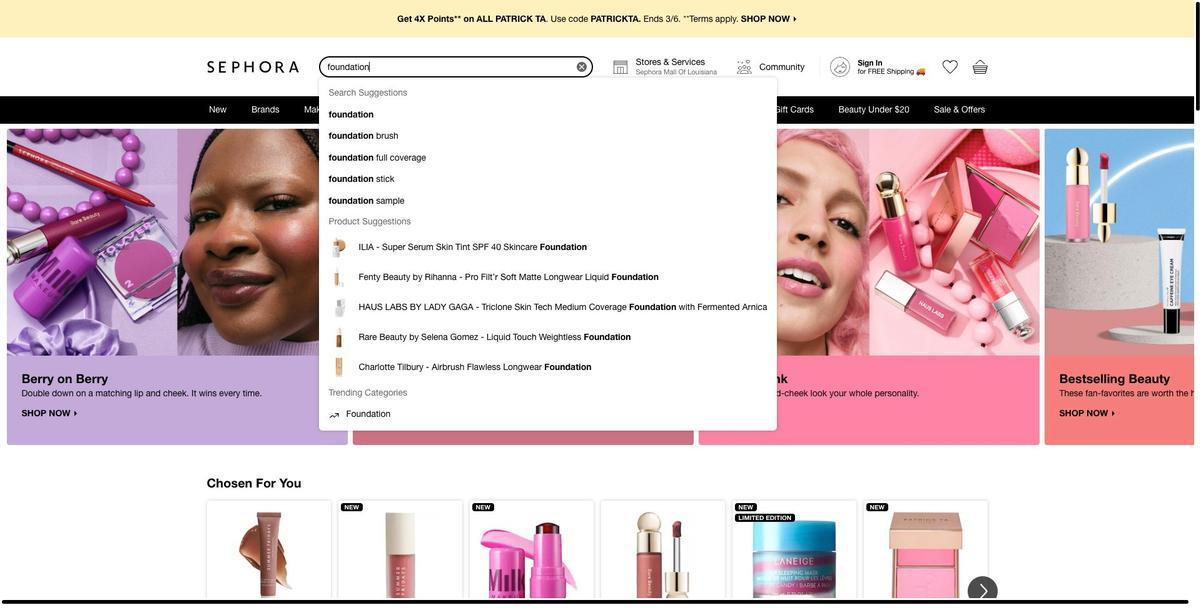 Task type: vqa. For each thing, say whether or not it's contained in the screenshot.
Close Message image
no



Task type: locate. For each thing, give the bounding box(es) containing it.
None search field
[[319, 56, 777, 431]]

None field
[[319, 56, 593, 78]]

list box
[[319, 78, 777, 431]]

5 option from the top
[[319, 352, 777, 383]]

laneige - lip sleeping mask intense hydration with vitamin c image
[[742, 511, 846, 606]]

clear search input text image
[[580, 64, 585, 69]]

option
[[319, 232, 777, 262], [319, 262, 777, 292], [319, 292, 777, 322], [319, 322, 777, 352], [319, 352, 777, 383], [319, 403, 777, 426]]

Search search field
[[320, 58, 577, 76]]

summer fridays - lip butter balm for hydration & shine image
[[217, 511, 321, 606]]

patrick ta - major headlines double-take crème & powder blush duo image
[[874, 511, 977, 606]]

6 option from the top
[[319, 403, 777, 426]]



Task type: describe. For each thing, give the bounding box(es) containing it.
3 option from the top
[[319, 292, 777, 322]]

summer fridays - dream lip oil for moisturizing sheer coverage image
[[348, 511, 452, 606]]

sephora homepage image
[[207, 61, 299, 73]]

2 option from the top
[[319, 262, 777, 292]]

4 option from the top
[[319, 322, 777, 352]]

milk makeup - cooling water jelly tint lip + cheek blush stain image
[[479, 511, 583, 606]]

1 option from the top
[[319, 232, 777, 262]]

go to basket image
[[972, 59, 987, 74]]

rare beauty by selena gomez - soft pinch liquid blush image
[[611, 511, 715, 606]]



